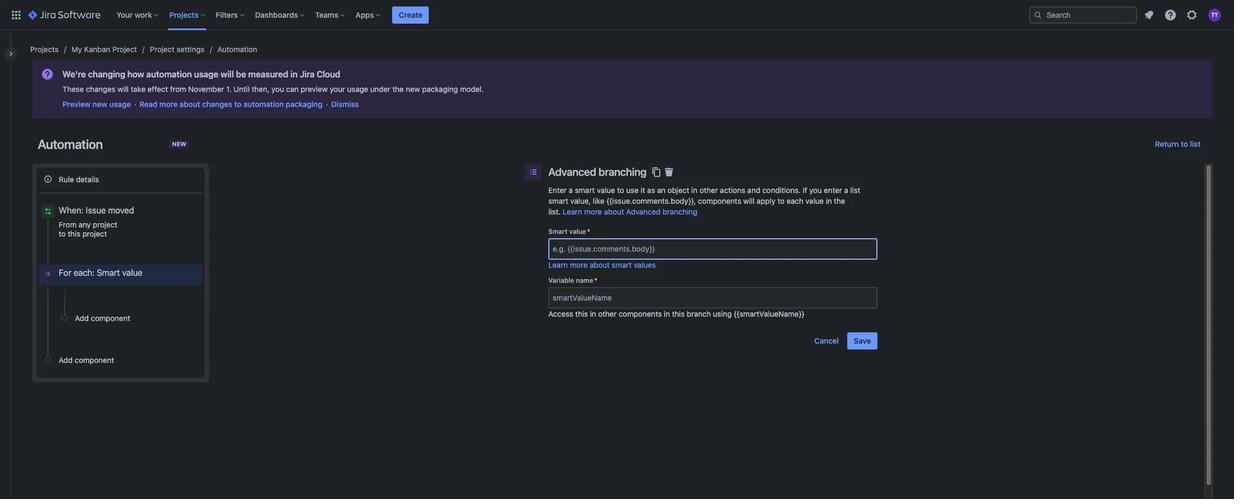 Task type: vqa. For each thing, say whether or not it's contained in the screenshot.
the morning
no



Task type: describe. For each thing, give the bounding box(es) containing it.
can
[[286, 85, 299, 94]]

you inside we're changing how automation usage will be measured in jira cloud these changes will take effect from november 1. until then, you can preview your usage under the new packaging model.
[[271, 85, 284, 94]]

smart value *
[[548, 228, 590, 236]]

list inside "button"
[[1190, 140, 1201, 149]]

dismiss
[[331, 100, 359, 109]]

return to list button
[[1149, 136, 1207, 153]]

0 vertical spatial more
[[159, 100, 178, 109]]

the inside enter a smart value to use it as an object in other actions and conditions. if you enter a list smart value, like {{issue.comments.body}}, components will apply to each value in the list.
[[834, 197, 845, 206]]

variable
[[548, 277, 574, 285]]

1 vertical spatial add
[[59, 356, 73, 365]]

cloud
[[317, 69, 340, 79]]

delete image
[[663, 166, 676, 179]]

changes inside we're changing how automation usage will be measured in jira cloud these changes will take effect from november 1. until then, you can preview your usage under the new packaging model.
[[86, 85, 115, 94]]

the inside we're changing how automation usage will be measured in jira cloud these changes will take effect from november 1. until then, you can preview your usage under the new packaging model.
[[393, 85, 404, 94]]

0 horizontal spatial will
[[117, 85, 129, 94]]

1 horizontal spatial smart
[[575, 186, 595, 195]]

changing
[[88, 69, 125, 79]]

search image
[[1034, 11, 1042, 19]]

if
[[803, 186, 807, 195]]

automation inside we're changing how automation usage will be measured in jira cloud these changes will take effect from november 1. until then, you can preview your usage under the new packaging model.
[[146, 69, 192, 79]]

to down conditions.
[[778, 197, 785, 206]]

values
[[634, 261, 656, 270]]

projects for projects link
[[30, 45, 59, 54]]

to inside when: issue moved from any project to this project
[[59, 230, 66, 239]]

we're changing how automation usage will be measured in jira cloud these changes will take effect from november 1. until then, you can preview your usage under the new packaging model.
[[62, 69, 484, 94]]

rule details
[[59, 175, 99, 184]]

variable name *
[[548, 277, 598, 285]]

dashboards button
[[252, 6, 309, 23]]

1 vertical spatial changes
[[202, 100, 232, 109]]

project inside the project settings 'link'
[[150, 45, 175, 54]]

rule details button
[[39, 170, 203, 189]]

project settings
[[150, 45, 204, 54]]

learn more about smart values
[[548, 261, 656, 270]]

1 vertical spatial component
[[75, 356, 114, 365]]

projects link
[[30, 43, 59, 56]]

read
[[139, 100, 157, 109]]

name
[[576, 277, 593, 285]]

Search field
[[1030, 6, 1137, 23]]

appswitcher icon image
[[10, 8, 23, 21]]

apply
[[757, 197, 776, 206]]

0 vertical spatial usage
[[194, 69, 218, 79]]

when: issue moved from any project to this project
[[59, 206, 134, 239]]

under
[[370, 85, 391, 94]]

0 horizontal spatial usage
[[109, 100, 131, 109]]

access this in other components in this branch using {{smartvaluename}}
[[548, 310, 804, 319]]

1 vertical spatial automation
[[38, 137, 103, 152]]

preview new usage button
[[62, 99, 131, 110]]

apps
[[356, 10, 374, 19]]

1 vertical spatial components
[[619, 310, 662, 319]]

until
[[234, 85, 250, 94]]

1 horizontal spatial automation
[[244, 100, 284, 109]]

any
[[79, 220, 91, 230]]

and
[[747, 186, 760, 195]]

enter
[[824, 186, 842, 195]]

0 horizontal spatial other
[[598, 310, 617, 319]]

new
[[172, 141, 186, 148]]

your work
[[117, 10, 152, 19]]

work
[[135, 10, 152, 19]]

create
[[399, 10, 423, 19]]

settings image
[[1186, 8, 1199, 21]]

preview
[[62, 100, 91, 109]]

value,
[[570, 197, 591, 206]]

other inside enter a smart value to use it as an object in other actions and conditions. if you enter a list smart value, like {{issue.comments.body}}, components will apply to each value in the list.
[[700, 186, 718, 195]]

your work button
[[113, 6, 163, 23]]

in inside we're changing how automation usage will be measured in jira cloud these changes will take effect from november 1. until then, you can preview your usage under the new packaging model.
[[290, 69, 298, 79]]

smart inside button
[[97, 268, 120, 278]]

1 horizontal spatial add
[[75, 314, 89, 323]]

settings
[[177, 45, 204, 54]]

1 · from the left
[[134, 100, 136, 109]]

advanced branching image
[[527, 166, 540, 179]]

be
[[236, 69, 246, 79]]

save button
[[848, 333, 878, 350]]

filters
[[216, 10, 238, 19]]

projects button
[[166, 6, 209, 23]]

then,
[[252, 85, 269, 94]]

how
[[127, 69, 144, 79]]

effect
[[148, 85, 168, 94]]

for each: smart value button
[[39, 265, 203, 286]]

preview new usage · read more about changes to automation packaging · dismiss
[[62, 100, 359, 109]]

0 horizontal spatial new
[[93, 100, 107, 109]]

as
[[647, 186, 655, 195]]

0 vertical spatial component
[[91, 314, 130, 323]]

read more about changes to automation packaging button
[[139, 99, 323, 110]]

details
[[76, 175, 99, 184]]

an
[[657, 186, 666, 195]]

access
[[548, 310, 573, 319]]

my kanban project
[[72, 45, 137, 54]]

in down enter
[[826, 197, 832, 206]]

to down until
[[234, 100, 242, 109]]

apps button
[[352, 6, 385, 23]]

object
[[668, 186, 690, 195]]

duplicate image
[[650, 166, 663, 179]]

list.
[[548, 207, 561, 217]]

in right object
[[692, 186, 698, 195]]

about for learn more about advanced branching
[[604, 207, 624, 217]]

teams button
[[312, 6, 349, 23]]

advanced branching
[[548, 166, 647, 178]]

each
[[787, 197, 804, 206]]

value inside button
[[122, 268, 142, 278]]

jira
[[300, 69, 315, 79]]

when:
[[59, 206, 84, 215]]

for
[[59, 268, 71, 278]]

learn for learn more about advanced branching
[[563, 207, 582, 217]]

these
[[62, 85, 84, 94]]

dismiss button
[[331, 99, 359, 110]]

0 vertical spatial smart
[[548, 228, 568, 236]]

* for variable name *
[[594, 277, 598, 285]]

{{smartvaluename}}
[[734, 310, 804, 319]]



Task type: locate. For each thing, give the bounding box(es) containing it.
value up like
[[597, 186, 615, 195]]

1 horizontal spatial will
[[221, 69, 234, 79]]

automation up from
[[146, 69, 192, 79]]

learn for learn more about smart values
[[548, 261, 568, 270]]

take
[[131, 85, 145, 94]]

other
[[700, 186, 718, 195], [598, 310, 617, 319]]

1 horizontal spatial projects
[[169, 10, 199, 19]]

the right under
[[393, 85, 404, 94]]

1 vertical spatial list
[[850, 186, 860, 195]]

2 horizontal spatial this
[[672, 310, 685, 319]]

this right 'access'
[[575, 310, 588, 319]]

automation
[[146, 69, 192, 79], [244, 100, 284, 109]]

components inside enter a smart value to use it as an object in other actions and conditions. if you enter a list smart value, like {{issue.comments.body}}, components will apply to each value in the list.
[[698, 197, 741, 206]]

value
[[597, 186, 615, 195], [806, 197, 824, 206], [569, 228, 586, 236], [122, 268, 142, 278]]

value right the each:
[[122, 268, 142, 278]]

teams
[[315, 10, 338, 19]]

moved
[[108, 206, 134, 215]]

* down value,
[[587, 228, 590, 236]]

2 · from the left
[[326, 100, 328, 109]]

1 vertical spatial other
[[598, 310, 617, 319]]

1 horizontal spatial branching
[[663, 207, 698, 217]]

the down enter
[[834, 197, 845, 206]]

model.
[[460, 85, 484, 94]]

advanced up enter
[[548, 166, 596, 178]]

0 vertical spatial automation
[[217, 45, 257, 54]]

learn down value,
[[563, 207, 582, 217]]

2 vertical spatial will
[[743, 197, 755, 206]]

0 vertical spatial smart
[[575, 186, 595, 195]]

about for learn more about smart values
[[590, 261, 610, 270]]

measured
[[248, 69, 288, 79]]

0 vertical spatial list
[[1190, 140, 1201, 149]]

project up 'how'
[[112, 45, 137, 54]]

learn more about smart values link
[[548, 261, 656, 270]]

list right return
[[1190, 140, 1201, 149]]

you right the if
[[809, 186, 822, 195]]

1 horizontal spatial changes
[[202, 100, 232, 109]]

projects left the "my"
[[30, 45, 59, 54]]

1 vertical spatial smart
[[548, 197, 568, 206]]

this inside when: issue moved from any project to this project
[[68, 230, 80, 239]]

more down from
[[159, 100, 178, 109]]

more for learn more about advanced branching
[[584, 207, 602, 217]]

smart down enter
[[548, 197, 568, 206]]

projects
[[169, 10, 199, 19], [30, 45, 59, 54]]

2 vertical spatial smart
[[612, 261, 632, 270]]

0 horizontal spatial automation
[[38, 137, 103, 152]]

1 horizontal spatial usage
[[194, 69, 218, 79]]

1 a from the left
[[569, 186, 573, 195]]

branching down object
[[663, 207, 698, 217]]

to right return
[[1181, 140, 1188, 149]]

0 horizontal spatial branching
[[599, 166, 647, 178]]

0 horizontal spatial the
[[393, 85, 404, 94]]

0 horizontal spatial a
[[569, 186, 573, 195]]

2 vertical spatial usage
[[109, 100, 131, 109]]

0 vertical spatial branching
[[599, 166, 647, 178]]

enter
[[548, 186, 567, 195]]

to left any
[[59, 230, 66, 239]]

list right enter
[[850, 186, 860, 195]]

jira software image
[[28, 8, 100, 21], [28, 8, 100, 21]]

0 vertical spatial other
[[700, 186, 718, 195]]

0 vertical spatial projects
[[169, 10, 199, 19]]

advanced
[[548, 166, 596, 178], [626, 207, 661, 217]]

usage up dismiss
[[347, 85, 368, 94]]

2 a from the left
[[844, 186, 848, 195]]

project inside my kanban project link
[[112, 45, 137, 54]]

1 vertical spatial more
[[584, 207, 602, 217]]

learn more about advanced branching
[[563, 207, 698, 217]]

learn
[[563, 207, 582, 217], [548, 261, 568, 270]]

in left the branch
[[664, 310, 670, 319]]

preview
[[301, 85, 328, 94]]

0 horizontal spatial changes
[[86, 85, 115, 94]]

1 project from the left
[[112, 45, 137, 54]]

kanban
[[84, 45, 110, 54]]

it
[[641, 186, 645, 195]]

* right name
[[594, 277, 598, 285]]

0 vertical spatial advanced
[[548, 166, 596, 178]]

november
[[188, 85, 224, 94]]

smart left the values
[[612, 261, 632, 270]]

1 horizontal spatial ·
[[326, 100, 328, 109]]

for each: smart value
[[59, 268, 142, 278]]

add component for the topmost add component button
[[75, 314, 130, 323]]

my kanban project link
[[72, 43, 137, 56]]

1 vertical spatial will
[[117, 85, 129, 94]]

0 vertical spatial new
[[406, 85, 420, 94]]

other left actions in the right of the page
[[700, 186, 718, 195]]

1 vertical spatial *
[[594, 277, 598, 285]]

in
[[290, 69, 298, 79], [692, 186, 698, 195], [826, 197, 832, 206], [590, 310, 596, 319], [664, 310, 670, 319]]

e.g. {{issue.comments.body}} field
[[550, 240, 877, 259]]

* for smart value *
[[587, 228, 590, 236]]

1 vertical spatial learn
[[548, 261, 568, 270]]

we're
[[62, 69, 86, 79]]

packaging left the model. at the left top
[[422, 85, 458, 94]]

1 horizontal spatial a
[[844, 186, 848, 195]]

0 horizontal spatial ·
[[134, 100, 136, 109]]

my
[[72, 45, 82, 54]]

·
[[134, 100, 136, 109], [326, 100, 328, 109]]

learn more about advanced branching link
[[563, 207, 698, 217]]

create button
[[392, 6, 429, 23]]

list
[[1190, 140, 1201, 149], [850, 186, 860, 195]]

0 vertical spatial you
[[271, 85, 284, 94]]

delete image
[[187, 268, 200, 281]]

1 vertical spatial branching
[[663, 207, 698, 217]]

banner
[[0, 0, 1234, 30]]

0 vertical spatial add component button
[[55, 309, 203, 328]]

0 horizontal spatial list
[[850, 186, 860, 195]]

project left settings
[[150, 45, 175, 54]]

your
[[117, 10, 133, 19]]

issue
[[86, 206, 106, 215]]

1 vertical spatial projects
[[30, 45, 59, 54]]

· left read
[[134, 100, 136, 109]]

more
[[159, 100, 178, 109], [584, 207, 602, 217], [570, 261, 588, 270]]

0 vertical spatial the
[[393, 85, 404, 94]]

0 horizontal spatial packaging
[[286, 100, 323, 109]]

automation up rule
[[38, 137, 103, 152]]

projects up settings
[[169, 10, 199, 19]]

1 vertical spatial packaging
[[286, 100, 323, 109]]

new right under
[[406, 85, 420, 94]]

advanced down {{issue.comments.body}},
[[626, 207, 661, 217]]

projects for projects dropdown button
[[169, 10, 199, 19]]

0 vertical spatial add
[[75, 314, 89, 323]]

dashboards
[[255, 10, 298, 19]]

· left dismiss
[[326, 100, 328, 109]]

will down and
[[743, 197, 755, 206]]

rule
[[59, 175, 74, 184]]

2 vertical spatial about
[[590, 261, 610, 270]]

{{issue.comments.body}},
[[607, 197, 696, 206]]

using
[[713, 310, 732, 319]]

list inside enter a smart value to use it as an object in other actions and conditions. if you enter a list smart value, like {{issue.comments.body}}, components will apply to each value in the list.
[[850, 186, 860, 195]]

changes down november
[[202, 100, 232, 109]]

use
[[626, 186, 639, 195]]

1 horizontal spatial this
[[575, 310, 588, 319]]

project
[[93, 220, 117, 230], [82, 230, 107, 239]]

0 horizontal spatial projects
[[30, 45, 59, 54]]

usage up november
[[194, 69, 218, 79]]

1 vertical spatial smart
[[97, 268, 120, 278]]

1 horizontal spatial advanced
[[626, 207, 661, 217]]

branching up use
[[599, 166, 647, 178]]

more for learn more about smart values
[[570, 261, 588, 270]]

1 vertical spatial automation
[[244, 100, 284, 109]]

banner containing your work
[[0, 0, 1234, 30]]

0 vertical spatial *
[[587, 228, 590, 236]]

0 vertical spatial learn
[[563, 207, 582, 217]]

will
[[221, 69, 234, 79], [117, 85, 129, 94], [743, 197, 755, 206]]

1 vertical spatial usage
[[347, 85, 368, 94]]

about down like
[[604, 207, 624, 217]]

0 vertical spatial add component
[[75, 314, 130, 323]]

*
[[587, 228, 590, 236], [594, 277, 598, 285]]

this down when:
[[68, 230, 80, 239]]

2 vertical spatial more
[[570, 261, 588, 270]]

cancel button
[[808, 333, 845, 350]]

your
[[330, 85, 345, 94]]

1 horizontal spatial new
[[406, 85, 420, 94]]

each:
[[74, 268, 95, 278]]

about
[[180, 100, 200, 109], [604, 207, 624, 217], [590, 261, 610, 270]]

1 vertical spatial the
[[834, 197, 845, 206]]

notifications image
[[1143, 8, 1156, 21]]

automation down then,
[[244, 100, 284, 109]]

add component for the bottommost add component button
[[59, 356, 114, 365]]

0 horizontal spatial this
[[68, 230, 80, 239]]

0 vertical spatial components
[[698, 197, 741, 206]]

1 horizontal spatial packaging
[[422, 85, 458, 94]]

0 horizontal spatial advanced
[[548, 166, 596, 178]]

packaging
[[422, 85, 458, 94], [286, 100, 323, 109]]

save
[[854, 337, 871, 346]]

in right 'access'
[[590, 310, 596, 319]]

0 horizontal spatial automation
[[146, 69, 192, 79]]

0 horizontal spatial you
[[271, 85, 284, 94]]

smart
[[575, 186, 595, 195], [548, 197, 568, 206], [612, 261, 632, 270]]

primary element
[[6, 0, 1030, 30]]

to inside "button"
[[1181, 140, 1188, 149]]

from
[[170, 85, 186, 94]]

0 horizontal spatial *
[[587, 228, 590, 236]]

1 horizontal spatial the
[[834, 197, 845, 206]]

1 horizontal spatial automation
[[217, 45, 257, 54]]

2 horizontal spatial will
[[743, 197, 755, 206]]

you inside enter a smart value to use it as an object in other actions and conditions. if you enter a list smart value, like {{issue.comments.body}}, components will apply to each value in the list.
[[809, 186, 822, 195]]

1.
[[226, 85, 232, 94]]

in left jira
[[290, 69, 298, 79]]

1 horizontal spatial list
[[1190, 140, 1201, 149]]

usage down take
[[109, 100, 131, 109]]

2 project from the left
[[150, 45, 175, 54]]

1 horizontal spatial other
[[700, 186, 718, 195]]

components down the values
[[619, 310, 662, 319]]

filters button
[[213, 6, 249, 23]]

to
[[234, 100, 242, 109], [1181, 140, 1188, 149], [617, 186, 624, 195], [778, 197, 785, 206], [59, 230, 66, 239]]

packaging down preview
[[286, 100, 323, 109]]

will left be
[[221, 69, 234, 79]]

1 vertical spatial about
[[604, 207, 624, 217]]

0 horizontal spatial smart
[[97, 268, 120, 278]]

about down from
[[180, 100, 200, 109]]

new right preview
[[93, 100, 107, 109]]

2 horizontal spatial usage
[[347, 85, 368, 94]]

projects inside projects dropdown button
[[169, 10, 199, 19]]

value down value,
[[569, 228, 586, 236]]

return to list
[[1155, 140, 1201, 149]]

sidebar navigation image
[[0, 43, 24, 65]]

0 horizontal spatial components
[[619, 310, 662, 319]]

1 horizontal spatial you
[[809, 186, 822, 195]]

0 vertical spatial changes
[[86, 85, 115, 94]]

branch
[[687, 310, 711, 319]]

your profile and settings image
[[1208, 8, 1221, 21]]

0 vertical spatial about
[[180, 100, 200, 109]]

help image
[[1164, 8, 1177, 21]]

a
[[569, 186, 573, 195], [844, 186, 848, 195]]

will inside enter a smart value to use it as an object in other actions and conditions. if you enter a list smart value, like {{issue.comments.body}}, components will apply to each value in the list.
[[743, 197, 755, 206]]

this
[[68, 230, 80, 239], [575, 310, 588, 319], [672, 310, 685, 319]]

0 vertical spatial packaging
[[422, 85, 458, 94]]

you
[[271, 85, 284, 94], [809, 186, 822, 195]]

enter a smart value to use it as an object in other actions and conditions. if you enter a list smart value, like {{issue.comments.body}}, components will apply to each value in the list.
[[548, 186, 860, 217]]

1 horizontal spatial *
[[594, 277, 598, 285]]

this left the branch
[[672, 310, 685, 319]]

1 vertical spatial add component
[[59, 356, 114, 365]]

0 vertical spatial will
[[221, 69, 234, 79]]

1 horizontal spatial components
[[698, 197, 741, 206]]

component
[[91, 314, 130, 323], [75, 356, 114, 365]]

components down actions in the right of the page
[[698, 197, 741, 206]]

other right 'access'
[[598, 310, 617, 319]]

you left can
[[271, 85, 284, 94]]

project
[[112, 45, 137, 54], [150, 45, 175, 54]]

changes up the preview new usage button
[[86, 85, 115, 94]]

learn up variable
[[548, 261, 568, 270]]

conditions.
[[762, 186, 801, 195]]

1 horizontal spatial smart
[[548, 228, 568, 236]]

more down like
[[584, 207, 602, 217]]

0 vertical spatial automation
[[146, 69, 192, 79]]

from
[[59, 220, 77, 230]]

2 horizontal spatial smart
[[612, 261, 632, 270]]

like
[[593, 197, 605, 206]]

will left take
[[117, 85, 129, 94]]

value down the if
[[806, 197, 824, 206]]

0 horizontal spatial add
[[59, 356, 73, 365]]

1 vertical spatial add component button
[[39, 351, 203, 370]]

smart down list.
[[548, 228, 568, 236]]

smart up value,
[[575, 186, 595, 195]]

new inside we're changing how automation usage will be measured in jira cloud these changes will take effect from november 1. until then, you can preview your usage under the new packaging model.
[[406, 85, 420, 94]]

actions
[[720, 186, 745, 195]]

smart right the each:
[[97, 268, 120, 278]]

return
[[1155, 140, 1179, 149]]

cancel
[[814, 337, 839, 346]]

to left use
[[617, 186, 624, 195]]

the
[[393, 85, 404, 94], [834, 197, 845, 206]]

about up name
[[590, 261, 610, 270]]

smartValueName field
[[550, 289, 877, 308]]

more up name
[[570, 261, 588, 270]]

1 vertical spatial new
[[93, 100, 107, 109]]

1 vertical spatial advanced
[[626, 207, 661, 217]]

packaging inside we're changing how automation usage will be measured in jira cloud these changes will take effect from november 1. until then, you can preview your usage under the new packaging model.
[[422, 85, 458, 94]]

0 horizontal spatial smart
[[548, 197, 568, 206]]

automation up be
[[217, 45, 257, 54]]

add component button
[[55, 309, 203, 328], [39, 351, 203, 370]]

smart
[[548, 228, 568, 236], [97, 268, 120, 278]]



